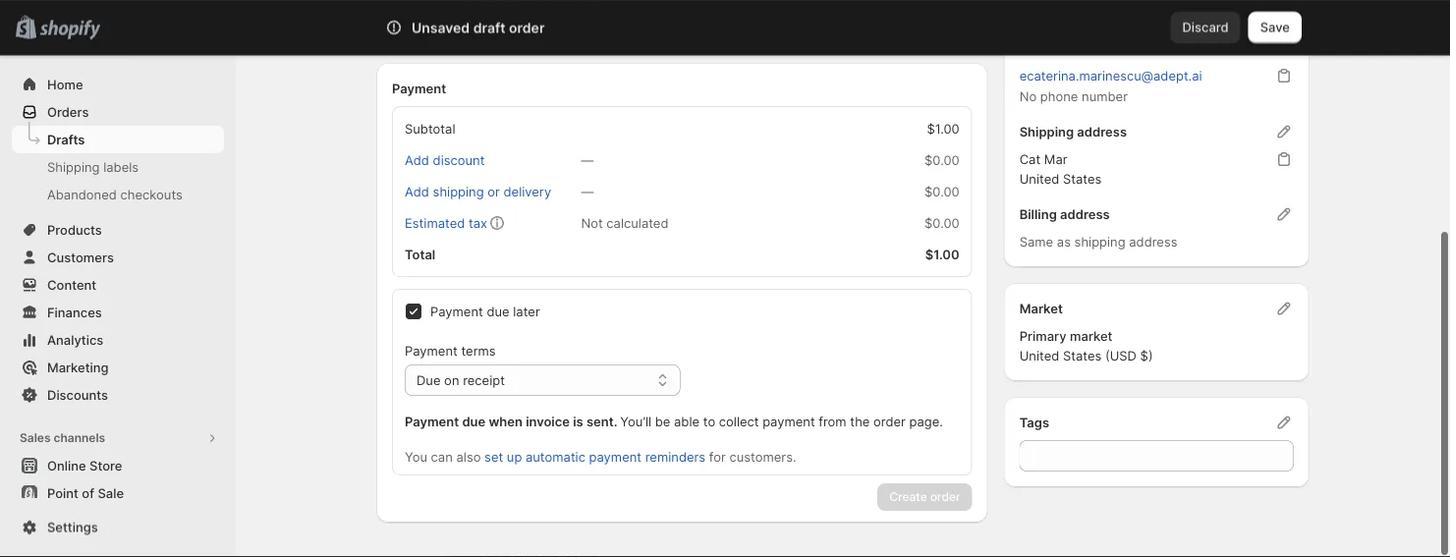 Task type: vqa. For each thing, say whether or not it's contained in the screenshot.
sale
yes



Task type: describe. For each thing, give the bounding box(es) containing it.
analytics
[[47, 332, 103, 347]]

customers
[[47, 250, 114, 265]]

apps
[[20, 529, 49, 543]]

due
[[417, 375, 441, 391]]

payment due when invoice is sent. you'll be able to collect payment from the order page.
[[405, 417, 943, 432]]

unsaved
[[412, 19, 470, 36]]

states for market
[[1063, 351, 1102, 366]]

ecaterina.marinescu@adept.ai button
[[1008, 65, 1214, 92]]

tax
[[469, 218, 487, 233]]

point of sale
[[47, 485, 124, 501]]

— for add discount
[[581, 155, 594, 171]]

(usd
[[1106, 351, 1137, 366]]

add for add shipping or delivery
[[405, 187, 429, 202]]

search button
[[440, 12, 1010, 43]]

products link
[[12, 216, 224, 244]]

total
[[405, 250, 436, 265]]

collect
[[719, 417, 759, 432]]

primary
[[1020, 331, 1067, 346]]

states for mar
[[1063, 174, 1102, 189]]

abandoned checkouts link
[[12, 181, 224, 208]]

home
[[47, 77, 83, 92]]

0 vertical spatial payment
[[763, 417, 815, 432]]

abandoned
[[47, 187, 117, 202]]

online
[[47, 458, 86, 473]]

payment for payment due later
[[430, 307, 483, 322]]

3 $0.00 from the top
[[925, 218, 960, 233]]

united for primary
[[1020, 351, 1060, 366]]

market
[[1070, 331, 1113, 346]]

save button
[[1249, 12, 1302, 43]]

1 horizontal spatial shipping
[[1075, 237, 1126, 252]]

add discount
[[405, 155, 485, 171]]

home link
[[12, 71, 224, 98]]

up
[[507, 452, 522, 467]]

address for billing address
[[1060, 209, 1110, 225]]

marketing link
[[12, 354, 224, 381]]

drafts link
[[12, 126, 224, 153]]

$1.00 for total
[[925, 250, 960, 265]]

point of sale button
[[0, 480, 236, 507]]

checkouts
[[120, 187, 183, 202]]

the
[[850, 417, 870, 432]]

1 horizontal spatial order
[[874, 417, 906, 432]]

cat mar united states
[[1020, 154, 1102, 189]]

is
[[573, 417, 583, 432]]

save
[[1261, 20, 1290, 35]]

payment for payment terms
[[405, 346, 458, 361]]

apps button
[[12, 523, 224, 550]]

shipping labels
[[47, 159, 139, 174]]

same as shipping address
[[1020, 237, 1178, 252]]

not calculated
[[581, 218, 669, 233]]

add discount button
[[393, 149, 497, 177]]

$)
[[1141, 351, 1153, 366]]

terms
[[461, 346, 496, 361]]

point
[[47, 485, 79, 501]]

$1.00 button
[[431, 11, 488, 38]]

information
[[1072, 43, 1143, 58]]

content link
[[12, 271, 224, 299]]

online store button
[[0, 452, 236, 480]]

from
[[819, 417, 847, 432]]

orders link
[[12, 98, 224, 126]]

finances
[[47, 305, 102, 320]]

not
[[581, 218, 603, 233]]

to
[[703, 417, 716, 432]]

tags
[[1020, 418, 1050, 433]]

store
[[89, 458, 122, 473]]

you'll
[[620, 417, 652, 432]]

shipping for shipping address
[[1020, 127, 1074, 142]]

address for shipping address
[[1077, 127, 1127, 142]]

finances link
[[12, 299, 224, 326]]

products
[[47, 222, 102, 237]]

later
[[513, 307, 540, 322]]

contact
[[1020, 43, 1069, 58]]

shopify image
[[40, 20, 100, 40]]

subtotal
[[405, 124, 455, 139]]

reminders
[[645, 452, 706, 467]]

settings
[[47, 520, 98, 535]]

automatic
[[526, 452, 586, 467]]

sales channels
[[20, 431, 105, 445]]

$1.00 inside button
[[443, 17, 476, 32]]

point of sale link
[[12, 480, 224, 507]]

payment for payment due when invoice is sent. you'll be able to collect payment from the order page.
[[405, 417, 459, 432]]

drafts
[[47, 132, 85, 147]]

1 vertical spatial payment
[[589, 452, 642, 467]]



Task type: locate. For each thing, give the bounding box(es) containing it.
0 vertical spatial —
[[581, 155, 594, 171]]

discounts
[[47, 387, 108, 402]]

unsaved draft order
[[412, 19, 545, 36]]

2 vertical spatial $0.00
[[925, 218, 960, 233]]

united for cat
[[1020, 174, 1060, 189]]

shipping inside button
[[433, 187, 484, 202]]

1 horizontal spatial payment
[[763, 417, 815, 432]]

2 vertical spatial $1.00
[[925, 250, 960, 265]]

analytics link
[[12, 326, 224, 354]]

0 vertical spatial order
[[509, 19, 545, 36]]

$1.00 for subtotal
[[927, 124, 960, 139]]

1 vertical spatial —
[[581, 187, 594, 202]]

1 united from the top
[[1020, 174, 1060, 189]]

shipping address
[[1020, 127, 1127, 142]]

0 vertical spatial shipping
[[433, 187, 484, 202]]

shipping labels link
[[12, 153, 224, 181]]

settings link
[[12, 514, 224, 541]]

0 vertical spatial $0.00
[[925, 155, 960, 171]]

1 — from the top
[[581, 155, 594, 171]]

1 add from the top
[[405, 155, 429, 171]]

due left later
[[487, 307, 510, 322]]

can
[[431, 452, 453, 467]]

shipping for shipping labels
[[47, 159, 100, 174]]

0 horizontal spatial order
[[509, 19, 545, 36]]

0 vertical spatial due
[[487, 307, 510, 322]]

0 vertical spatial shipping
[[1020, 127, 1074, 142]]

united inside 'cat mar united states'
[[1020, 174, 1060, 189]]

1 vertical spatial order
[[874, 417, 906, 432]]

content
[[47, 277, 96, 292]]

2 add from the top
[[405, 187, 429, 202]]

states inside 'cat mar united states'
[[1063, 174, 1102, 189]]

you can also set up automatic payment reminders for customers.
[[405, 452, 797, 467]]

be
[[655, 417, 671, 432]]

payment up due
[[405, 346, 458, 361]]

labels
[[103, 159, 139, 174]]

delivery
[[504, 187, 551, 202]]

add down subtotal
[[405, 155, 429, 171]]

or
[[488, 187, 500, 202]]

address right as
[[1129, 237, 1178, 252]]

ecaterina.marinescu@adept.ai
[[1020, 71, 1202, 86]]

channels
[[54, 431, 105, 445]]

primary market united states (usd $)
[[1020, 331, 1153, 366]]

2 states from the top
[[1063, 351, 1102, 366]]

also
[[456, 452, 481, 467]]

page.
[[910, 417, 943, 432]]

shipping right as
[[1075, 237, 1126, 252]]

1 vertical spatial add
[[405, 187, 429, 202]]

1 $0.00 from the top
[[925, 155, 960, 171]]

customers.
[[730, 452, 797, 467]]

billing address
[[1020, 209, 1110, 225]]

shipping
[[433, 187, 484, 202], [1075, 237, 1126, 252]]

when
[[489, 417, 523, 432]]

2 united from the top
[[1020, 351, 1060, 366]]

states down "market"
[[1063, 351, 1102, 366]]

add shipping or delivery
[[405, 187, 551, 202]]

calculated
[[607, 218, 669, 233]]

online store link
[[12, 452, 224, 480]]

search
[[472, 20, 514, 35]]

discard
[[1183, 20, 1229, 35]]

shipping down drafts
[[47, 159, 100, 174]]

estimated
[[405, 218, 465, 233]]

0 vertical spatial $1.00
[[443, 17, 476, 32]]

2 vertical spatial address
[[1129, 237, 1178, 252]]

united down primary
[[1020, 351, 1060, 366]]

None text field
[[1020, 443, 1294, 475]]

$0.00
[[925, 155, 960, 171], [925, 187, 960, 202], [925, 218, 960, 233]]

— for add shipping or delivery
[[581, 187, 594, 202]]

draft
[[473, 19, 506, 36]]

market
[[1020, 304, 1063, 319]]

united down the cat
[[1020, 174, 1060, 189]]

order right the
[[874, 417, 906, 432]]

payment terms
[[405, 346, 496, 361]]

1 states from the top
[[1063, 174, 1102, 189]]

receipt
[[463, 375, 505, 391]]

states
[[1063, 174, 1102, 189], [1063, 351, 1102, 366]]

payment for payment
[[392, 84, 446, 99]]

add
[[405, 155, 429, 171], [405, 187, 429, 202]]

sent.
[[587, 417, 617, 432]]

sales channels button
[[12, 425, 224, 452]]

1 vertical spatial shipping
[[47, 159, 100, 174]]

payment up payment terms
[[430, 307, 483, 322]]

abandoned checkouts
[[47, 187, 183, 202]]

states down mar
[[1063, 174, 1102, 189]]

orders
[[47, 104, 89, 119]]

invoice
[[526, 417, 570, 432]]

order right draft
[[509, 19, 545, 36]]

payment due later
[[430, 307, 540, 322]]

cat
[[1020, 154, 1041, 170]]

$0.00 for add discount
[[925, 155, 960, 171]]

states inside primary market united states (usd $)
[[1063, 351, 1102, 366]]

as
[[1057, 237, 1071, 252]]

same
[[1020, 237, 1054, 252]]

0 horizontal spatial due
[[462, 417, 486, 432]]

payment left from
[[763, 417, 815, 432]]

payment
[[763, 417, 815, 432], [589, 452, 642, 467]]

marketing
[[47, 360, 109, 375]]

1 vertical spatial states
[[1063, 351, 1102, 366]]

number
[[1082, 91, 1128, 107]]

address down the number
[[1077, 127, 1127, 142]]

of
[[82, 485, 94, 501]]

due for when
[[462, 417, 486, 432]]

add up estimated
[[405, 187, 429, 202]]

order
[[509, 19, 545, 36], [874, 417, 906, 432]]

1 vertical spatial address
[[1060, 209, 1110, 225]]

able
[[674, 417, 700, 432]]

0 horizontal spatial shipping
[[47, 159, 100, 174]]

due for later
[[487, 307, 510, 322]]

0 vertical spatial add
[[405, 155, 429, 171]]

payment down sent.
[[589, 452, 642, 467]]

on
[[444, 375, 459, 391]]

sale
[[98, 485, 124, 501]]

no
[[1020, 91, 1037, 107]]

shipping up mar
[[1020, 127, 1074, 142]]

2 $0.00 from the top
[[925, 187, 960, 202]]

set up automatic payment reminders link
[[485, 452, 706, 467]]

address up same as shipping address
[[1060, 209, 1110, 225]]

due left when on the bottom left of page
[[462, 417, 486, 432]]

estimated tax
[[405, 218, 487, 233]]

1 vertical spatial united
[[1020, 351, 1060, 366]]

sales
[[20, 431, 51, 445]]

1 vertical spatial $0.00
[[925, 187, 960, 202]]

united inside primary market united states (usd $)
[[1020, 351, 1060, 366]]

phone
[[1041, 91, 1078, 107]]

discard link
[[1171, 12, 1241, 43]]

1 vertical spatial due
[[462, 417, 486, 432]]

0 vertical spatial states
[[1063, 174, 1102, 189]]

you
[[405, 452, 427, 467]]

estimated tax button
[[393, 212, 499, 240]]

1 horizontal spatial shipping
[[1020, 127, 1074, 142]]

2 — from the top
[[581, 187, 594, 202]]

0 horizontal spatial shipping
[[433, 187, 484, 202]]

0 vertical spatial address
[[1077, 127, 1127, 142]]

payment
[[392, 84, 446, 99], [430, 307, 483, 322], [405, 346, 458, 361], [405, 417, 459, 432]]

add shipping or delivery button
[[393, 181, 563, 208]]

1 horizontal spatial due
[[487, 307, 510, 322]]

due on receipt
[[417, 375, 505, 391]]

discounts link
[[12, 381, 224, 409]]

payment up subtotal
[[392, 84, 446, 99]]

mar
[[1044, 154, 1068, 170]]

set
[[485, 452, 503, 467]]

no phone number
[[1020, 91, 1128, 107]]

$0.00 for add shipping or delivery
[[925, 187, 960, 202]]

1 vertical spatial $1.00
[[927, 124, 960, 139]]

shipping down discount
[[433, 187, 484, 202]]

0 horizontal spatial payment
[[589, 452, 642, 467]]

1 vertical spatial shipping
[[1075, 237, 1126, 252]]

address
[[1077, 127, 1127, 142], [1060, 209, 1110, 225], [1129, 237, 1178, 252]]

payment up can
[[405, 417, 459, 432]]

add for add discount
[[405, 155, 429, 171]]

0 vertical spatial united
[[1020, 174, 1060, 189]]



